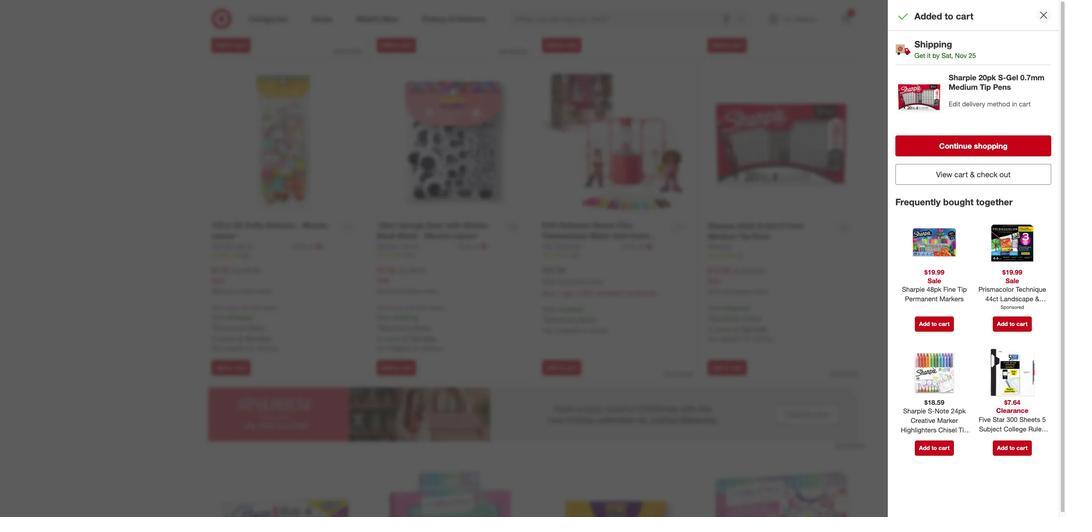Task type: describe. For each thing, give the bounding box(es) containing it.
1 vertical spatial pens
[[753, 232, 771, 241]]

1 vertical spatial s-
[[758, 221, 766, 230]]

with inside 125ct googly eyes with sticker back black - mondo llama™
[[446, 220, 461, 230]]

347
[[407, 252, 416, 259]]

college
[[1004, 425, 1027, 433]]

tip inside $18.59 sharpie s-note 24pk creative marker highlighters chisel tip multicolored
[[959, 426, 969, 434]]

sharpie 20pk s-gel 0.7mm medium tip pens inside "dialog"
[[949, 73, 1045, 92]]

sheets
[[1020, 415, 1041, 424]]

apply. for free shipping * * exclusions apply. not available in stores
[[579, 315, 597, 323]]

mondo inside 125ct googly eyes with sticker back black - mondo llama™
[[425, 231, 450, 241]]

fao schwarz link
[[543, 242, 621, 251]]

$19.99 for sale
[[708, 266, 731, 276]]

$19.99 sale
[[1003, 268, 1023, 285]]

sharpie 48pk fine tip permanent markers image
[[911, 219, 959, 266]]

added
[[915, 11, 943, 21]]

online for sharpie 20pk s-gel 0.7mm medium tip pens
[[753, 288, 769, 295]]

permanent
[[906, 295, 938, 303]]

fao for fao schwarz street chic fashionistas wash-and-color design dolls 23pc
[[543, 220, 558, 230]]

mondo llama link for black
[[377, 242, 456, 251]]

$39.99
[[744, 267, 764, 275]]

$19.99 sale sharpie 48pk fine tip permanent markers
[[903, 268, 968, 303]]

fashionistas
[[543, 231, 588, 241]]

157ct 3d puffy stickers - mondo llama™
[[212, 220, 328, 241]]

mondo down back
[[377, 242, 398, 250]]

tip inside $19.99 sale sharpie 48pk fine tip permanent markers
[[958, 286, 968, 294]]

$4.00 for 125ct googly eyes with sticker back black - mondo llama™
[[377, 266, 396, 275]]

sticker
[[464, 220, 489, 230]]

mondo inside 157ct 3d puffy stickers - mondo llama™
[[303, 220, 328, 230]]

edit delivery method in cart
[[949, 100, 1031, 108]]

fao schwarz street chic fashionistas wash-and-color design dolls 23pc link
[[543, 220, 667, 252]]

mondo llama link for llama™
[[212, 242, 291, 251]]

black
[[398, 231, 418, 241]]

chisel
[[939, 426, 957, 434]]

1 vertical spatial sharpie 20pk s-gel 0.7mm medium tip pens
[[708, 221, 804, 241]]

in inside "dialog"
[[1013, 100, 1018, 108]]

125ct googly eyes with sticker back black - mondo llama™
[[377, 220, 489, 241]]

12
[[738, 252, 744, 259]]

bought
[[944, 196, 974, 207]]

only ships with $35 orders free shipping * * exclusions apply. in stock at  glendale not eligible for pickup for llama™
[[212, 304, 279, 352]]

orders for llama™
[[263, 304, 279, 312]]

300
[[1007, 415, 1018, 424]]

s- inside $18.59 sharpie s-note 24pk creative marker highlighters chisel tip multicolored
[[928, 407, 935, 415]]

0 vertical spatial s-
[[999, 73, 1007, 82]]

multicolored
[[917, 436, 954, 444]]

50%
[[580, 289, 594, 297]]

sharpie s-note 24pk creative marker highlighters chisel tip multicolored image
[[911, 349, 959, 396]]

buy
[[543, 289, 554, 297]]

delivery
[[963, 100, 986, 108]]

exclusions for free shipping * * exclusions apply. in stock at  glendale not eligible for pickup
[[711, 314, 742, 322]]

- inside 157ct 3d puffy stickers - mondo llama™
[[297, 220, 301, 230]]

purchased inside the $34.99 when purchased online buy 1, get 1 50% off select toy brands
[[559, 278, 586, 285]]

157ct
[[212, 220, 231, 230]]

sale for 157ct 3d puffy stickers - mondo llama™
[[212, 276, 225, 284]]

1 horizontal spatial 20pk
[[979, 73, 997, 82]]

in inside free shipping * * exclusions apply. in stock at  glendale not eligible for pickup
[[708, 325, 714, 333]]

1 link
[[836, 9, 857, 29]]

shipping for free shipping * * exclusions apply. in stock at  glendale not eligible for pickup
[[723, 304, 749, 312]]

not inside in stock at  glendale not eligible for pickup
[[708, 16, 719, 24]]

exclusions for free shipping * * exclusions apply.
[[545, 21, 577, 29]]

$34.99
[[543, 266, 565, 275]]

$4.00 for 157ct 3d puffy stickers - mondo llama™
[[212, 266, 230, 275]]

in inside in stock at  glendale not eligible for pickup
[[708, 7, 714, 15]]

eligible inside in stock at  glendale not eligible for pickup
[[721, 16, 742, 24]]

29 link
[[543, 251, 689, 260]]

&
[[971, 170, 975, 179]]

$18.59 sharpie s-note 24pk creative marker highlighters chisel tip multicolored
[[902, 398, 969, 444]]

ships for black
[[390, 304, 404, 312]]

only for stickers
[[293, 242, 306, 250]]

spiral
[[982, 434, 999, 443]]

free shipping * * exclusions apply.
[[543, 11, 597, 29]]

shipping for free shipping * * exclusions apply.
[[558, 11, 583, 19]]

frequently bought together
[[896, 196, 1013, 207]]

stock inside in stock at  glendale not eligible for pickup
[[715, 7, 732, 15]]

highlighters
[[902, 426, 937, 434]]

design
[[543, 242, 568, 252]]

together
[[977, 196, 1013, 207]]

toy
[[625, 289, 634, 297]]

search
[[734, 15, 757, 25]]

29
[[572, 252, 579, 259]]

not eligible for pickup
[[212, 6, 277, 14]]

shipping for free shipping * * exclusions apply. not available in stores
[[558, 305, 583, 313]]

off
[[596, 289, 604, 297]]

mondo llama for llama™
[[212, 242, 253, 250]]

ships for llama™
[[225, 304, 238, 312]]

puffy
[[245, 220, 264, 230]]

12 link
[[708, 252, 855, 260]]

out
[[1000, 170, 1011, 179]]

$34.99 when purchased online buy 1, get 1 50% off select toy brands
[[543, 266, 657, 297]]

schwarz for fao schwarz
[[557, 242, 583, 250]]

subject
[[980, 425, 1003, 433]]

exclusions apply. link for pens
[[711, 314, 762, 322]]

with inside the '$7.64 clearance five star 300 sheets  5 subject college ruled spiral notebook with pocket dividers white'
[[1032, 434, 1044, 443]]

nov
[[956, 51, 967, 59]]

online inside the $34.99 when purchased online buy 1, get 1 50% off select toy brands
[[588, 278, 603, 285]]

ruled
[[1029, 425, 1046, 433]]

sharpie 20pk s-gel 0.7mm medium tip pens link
[[708, 220, 833, 242]]

view cart & check out
[[937, 170, 1011, 179]]

pocket
[[980, 444, 1001, 452]]

5
[[1043, 415, 1047, 424]]

$4.00 reg $5.00 sale when purchased online for black
[[377, 266, 438, 295]]

view cart & check out link
[[896, 164, 1052, 185]]

only ships with $35 orders free shipping * * exclusions apply. in stock at  glendale not eligible for pickup for black
[[377, 304, 445, 352]]

chic
[[617, 220, 634, 230]]

eyes
[[427, 220, 444, 230]]

tip up 12
[[739, 232, 751, 241]]

157ct 3d puffy stickers - mondo llama™ link
[[212, 220, 336, 242]]

creative
[[911, 417, 936, 425]]

view
[[937, 170, 953, 179]]

$35 for llama™
[[252, 304, 261, 312]]

23pc
[[590, 242, 608, 252]]

prismacolor technique 44ct  landscape & nature drawing colored pencils with digital lessons image
[[989, 219, 1037, 266]]

five
[[980, 415, 992, 424]]

added to cart
[[915, 11, 974, 21]]

apply. for free shipping * * exclusions apply.
[[579, 21, 597, 29]]

llama for llama™
[[235, 242, 253, 250]]

stock inside free shipping * * exclusions apply. in stock at  glendale not eligible for pickup
[[715, 325, 732, 333]]

it
[[928, 51, 931, 59]]

sharpie link
[[708, 242, 731, 252]]

when for 157ct 3d puffy stickers - mondo llama™
[[212, 288, 226, 295]]

exclusions apply. link for color
[[545, 315, 597, 323]]

- inside 125ct googly eyes with sticker back black - mondo llama™
[[420, 231, 423, 241]]

sale for sharpie 20pk s-gel 0.7mm medium tip pens
[[708, 277, 721, 285]]

shopping
[[975, 141, 1008, 151]]

48pk
[[927, 286, 942, 294]]

1 horizontal spatial medium
[[949, 82, 978, 92]]

notebook
[[1001, 434, 1030, 443]]

brands
[[636, 289, 657, 297]]

sharpie down nov
[[949, 73, 977, 82]]

street
[[593, 220, 615, 230]]

¬ for 157ct 3d puffy stickers - mondo llama™
[[316, 242, 322, 251]]

sale inside $19.99 sale sharpie 48pk fine tip permanent markers
[[928, 277, 942, 285]]

pens inside "dialog"
[[994, 82, 1012, 92]]

only at ¬ for fao schwarz street chic fashionistas wash-and-color design dolls 23pc
[[623, 242, 653, 251]]

3d
[[233, 220, 243, 230]]

$35 for black
[[418, 304, 427, 312]]

continue
[[940, 141, 973, 151]]

dividers
[[1003, 444, 1027, 452]]



Task type: locate. For each thing, give the bounding box(es) containing it.
to
[[945, 11, 954, 21], [228, 41, 234, 48], [394, 41, 399, 48], [559, 41, 565, 48], [725, 41, 730, 48], [932, 320, 938, 327], [1010, 320, 1016, 327], [228, 365, 234, 372], [394, 365, 399, 372], [559, 365, 565, 372], [725, 365, 730, 372], [932, 445, 938, 452], [1010, 445, 1016, 452]]

1 llama from the left
[[235, 242, 253, 250]]

2 mondo llama from the left
[[377, 242, 418, 250]]

2 horizontal spatial only at ¬
[[623, 242, 653, 251]]

apply. inside free shipping * * exclusions apply. in stock at  glendale not eligible for pickup
[[744, 314, 762, 322]]

0 horizontal spatial $35
[[252, 304, 261, 312]]

mondo down 157ct
[[212, 242, 233, 250]]

llama™ down 157ct
[[212, 231, 238, 241]]

shipping inside free shipping * * exclusions apply. not available in stores
[[558, 305, 583, 313]]

1 vertical spatial medium
[[708, 232, 737, 241]]

llama up "347"
[[400, 242, 418, 250]]

sharpie inside $18.59 sharpie s-note 24pk creative marker highlighters chisel tip multicolored
[[904, 407, 927, 415]]

1 horizontal spatial $4.00
[[377, 266, 396, 275]]

0 horizontal spatial medium
[[708, 232, 737, 241]]

$4.00 down back
[[377, 266, 396, 275]]

1 horizontal spatial only ships with $35 orders free shipping * * exclusions apply. in stock at  glendale not eligible for pickup
[[377, 304, 445, 352]]

markers
[[940, 295, 964, 303]]

pens up method
[[994, 82, 1012, 92]]

0 horizontal spatial only ships with $35 orders free shipping * * exclusions apply. in stock at  glendale not eligible for pickup
[[212, 304, 279, 352]]

0 vertical spatial 20pk
[[979, 73, 997, 82]]

- right black
[[420, 231, 423, 241]]

online up off
[[588, 278, 603, 285]]

free for free shipping * * exclusions apply.
[[543, 11, 556, 19]]

purchased for 157ct 3d puffy stickers - mondo llama™
[[228, 288, 255, 295]]

online for 125ct googly eyes with sticker back black - mondo llama™
[[422, 288, 438, 295]]

wash-
[[590, 231, 613, 241]]

1 horizontal spatial pens
[[994, 82, 1012, 92]]

at inside in stock at  glendale not eligible for pickup
[[734, 7, 739, 15]]

1 vertical spatial 1
[[575, 289, 579, 297]]

exclusions
[[545, 21, 577, 29], [711, 314, 742, 322], [545, 315, 577, 323], [214, 323, 246, 331], [379, 323, 411, 331]]

get
[[564, 289, 573, 297]]

$5.00 for llama™
[[244, 266, 260, 275]]

continue shopping
[[940, 141, 1008, 151]]

1 horizontal spatial in
[[1013, 100, 1018, 108]]

mondo llama down black
[[377, 242, 418, 250]]

only for chic
[[623, 242, 637, 250]]

1 ships from the left
[[225, 304, 238, 312]]

2 ¬ from the left
[[481, 242, 488, 251]]

sharpie 20pk s-gel 0.7mm medium tip pens
[[949, 73, 1045, 92], [708, 221, 804, 241]]

1 horizontal spatial llama™
[[452, 231, 479, 241]]

purchased down the $39.99 on the right bottom of the page
[[725, 288, 752, 295]]

reg down 12
[[733, 267, 743, 275]]

apply. inside free shipping * * exclusions apply.
[[579, 21, 597, 29]]

fao up fashionistas
[[543, 220, 558, 230]]

sharpie 20pk s-gel 0.7mm medium tip pens image
[[708, 68, 855, 215], [708, 68, 855, 215], [896, 73, 944, 120]]

1 horizontal spatial 0.7mm
[[1021, 73, 1045, 82]]

pickup inside in stock at  glendale not eligible for pickup
[[753, 16, 773, 24]]

reg for tip
[[733, 267, 743, 275]]

$7.64 clearance five star 300 sheets  5 subject college ruled spiral notebook with pocket dividers white
[[980, 398, 1047, 452]]

eligible inside free shipping * * exclusions apply. in stock at  glendale not eligible for pickup
[[721, 335, 742, 343]]

in left the stores
[[583, 327, 588, 335]]

online down 347 link
[[422, 288, 438, 295]]

$5.00 for black
[[409, 266, 425, 275]]

sharpie up permanent
[[903, 286, 925, 294]]

sharpie up sharpie link
[[708, 221, 736, 230]]

mondo llama link up "347"
[[377, 242, 456, 251]]

in right method
[[1013, 100, 1018, 108]]

0 vertical spatial fao
[[543, 220, 558, 230]]

mondo right the stickers
[[303, 220, 328, 230]]

1 horizontal spatial gel
[[1007, 73, 1019, 82]]

purchased
[[559, 278, 586, 285], [228, 288, 255, 295], [394, 288, 421, 295], [725, 288, 752, 295]]

fao schwarz street chic fashionistas wash-and-color design dolls 23pc
[[543, 220, 650, 252]]

$5.00 down "347"
[[409, 266, 425, 275]]

back
[[377, 231, 395, 241]]

1 horizontal spatial ships
[[390, 304, 404, 312]]

gel up method
[[1007, 73, 1019, 82]]

1
[[850, 10, 853, 16], [575, 289, 579, 297]]

0 vertical spatial in
[[1013, 100, 1018, 108]]

apply.
[[579, 21, 597, 29], [744, 314, 762, 322], [579, 315, 597, 323], [248, 323, 266, 331], [413, 323, 431, 331]]

¬ for 125ct googly eyes with sticker back black - mondo llama™
[[481, 242, 488, 251]]

not inside free shipping * * exclusions apply. in stock at  glendale not eligible for pickup
[[708, 335, 719, 343]]

$19.99 for 48pk
[[925, 268, 945, 276]]

shipping inside free shipping * * exclusions apply.
[[558, 11, 583, 19]]

1 vertical spatial gel
[[766, 221, 778, 230]]

125ct
[[377, 220, 397, 230]]

sponsored inside "dialog"
[[1001, 305, 1025, 310]]

exclusions inside free shipping * * exclusions apply. not available in stores
[[545, 315, 577, 323]]

461
[[241, 252, 251, 259]]

$5.00 down 461
[[244, 266, 260, 275]]

eligible
[[224, 6, 245, 14], [721, 16, 742, 24], [721, 335, 742, 343], [224, 344, 245, 352], [390, 344, 411, 352]]

llama™ inside 157ct 3d puffy stickers - mondo llama™
[[212, 231, 238, 241]]

gel up 12 link
[[766, 221, 778, 230]]

1 vertical spatial schwarz
[[557, 242, 583, 250]]

1 horizontal spatial 1
[[850, 10, 853, 16]]

paper mate 36pk flair felt tip pens image
[[212, 467, 358, 517], [212, 467, 358, 517]]

purchased down "347"
[[394, 288, 421, 295]]

pickup inside free shipping * * exclusions apply. in stock at  glendale not eligible for pickup
[[753, 335, 773, 343]]

¬ for fao schwarz street chic fashionistas wash-and-color design dolls 23pc
[[646, 242, 653, 251]]

2 vertical spatial s-
[[928, 407, 935, 415]]

pens up 12 link
[[753, 232, 771, 241]]

0 vertical spatial gel
[[1007, 73, 1019, 82]]

stickers
[[266, 220, 295, 230]]

1 inside the $34.99 when purchased online buy 1, get 1 50% off select toy brands
[[575, 289, 579, 297]]

2 fao from the top
[[543, 242, 555, 250]]

$19.99 reg $39.99 sale when purchased online
[[708, 266, 769, 295]]

1 horizontal spatial $35
[[418, 304, 427, 312]]

125ct googly eyes with sticker back black - mondo llama™ link
[[377, 220, 501, 242]]

medium up edit
[[949, 82, 978, 92]]

fao for fao schwarz
[[543, 242, 555, 250]]

schwarz
[[560, 220, 591, 230], [557, 242, 583, 250]]

exclusions for free shipping * * exclusions apply. not available in stores
[[545, 315, 577, 323]]

shipping inside free shipping * * exclusions apply. in stock at  glendale not eligible for pickup
[[723, 304, 749, 312]]

make it real halo charms think pink kit image
[[377, 467, 524, 517], [377, 467, 524, 517]]

0.7mm inside "dialog"
[[1021, 73, 1045, 82]]

$19.99 inside '$19.99 reg $39.99 sale when purchased online'
[[708, 266, 731, 276]]

exclusions apply. link
[[545, 21, 597, 29], [711, 314, 762, 322], [545, 315, 597, 323], [214, 323, 266, 331], [379, 323, 431, 331]]

only at ¬ down sticker
[[458, 242, 488, 251]]

exclusions inside free shipping * * exclusions apply.
[[545, 21, 577, 29]]

when inside '$19.99 reg $39.99 sale when purchased online'
[[708, 288, 723, 295]]

1 horizontal spatial orders
[[428, 304, 445, 312]]

select
[[606, 289, 623, 297]]

purchased inside '$19.99 reg $39.99 sale when purchased online'
[[725, 288, 752, 295]]

llama™
[[212, 231, 238, 241], [452, 231, 479, 241]]

20pk up 12
[[738, 221, 755, 230]]

0.7mm
[[1021, 73, 1045, 82], [780, 221, 804, 230]]

1 horizontal spatial mondo llama link
[[377, 242, 456, 251]]

add to cart
[[216, 41, 247, 48], [381, 41, 412, 48], [547, 41, 578, 48], [712, 41, 743, 48], [920, 320, 950, 327], [998, 320, 1028, 327], [216, 365, 247, 372], [381, 365, 412, 372], [547, 365, 578, 372], [712, 365, 743, 372], [920, 445, 950, 452], [998, 445, 1028, 452]]

create-your-own sand art kit - mondo llama™ image
[[543, 467, 689, 517], [543, 467, 689, 517]]

s- up method
[[999, 73, 1007, 82]]

1 orders from the left
[[263, 304, 279, 312]]

dialog containing added to cart
[[888, 0, 1067, 517]]

dialog
[[888, 0, 1067, 517]]

2 llama™ from the left
[[452, 231, 479, 241]]

1 llama™ from the left
[[212, 231, 238, 241]]

0 horizontal spatial 0.7mm
[[780, 221, 804, 230]]

2 mondo llama link from the left
[[377, 242, 456, 251]]

0 vertical spatial schwarz
[[560, 220, 591, 230]]

llama™ inside 125ct googly eyes with sticker back black - mondo llama™
[[452, 231, 479, 241]]

free inside free shipping * * exclusions apply. not available in stores
[[543, 305, 556, 313]]

apply. for free shipping * * exclusions apply. in stock at  glendale not eligible for pickup
[[744, 314, 762, 322]]

purchased for 125ct googly eyes with sticker back black - mondo llama™
[[394, 288, 421, 295]]

schwarz up 29
[[557, 242, 583, 250]]

fao schwarz street chic fashionistas wash-and-color design dolls 23pc image
[[543, 68, 689, 215], [543, 68, 689, 215]]

shipping get it by sat, nov 25
[[915, 39, 977, 59]]

1 ¬ from the left
[[316, 242, 322, 251]]

0 horizontal spatial reg
[[232, 266, 242, 275]]

0 horizontal spatial s-
[[758, 221, 766, 230]]

sharpie up '$19.99 reg $39.99 sale when purchased online'
[[708, 243, 731, 251]]

search button
[[734, 9, 757, 31]]

tip right chisel
[[959, 426, 969, 434]]

$4.00 reg $5.00 sale when purchased online down 461
[[212, 266, 272, 295]]

2 $4.00 reg $5.00 sale when purchased online from the left
[[377, 266, 438, 295]]

reg for llama™
[[232, 266, 242, 275]]

shipping
[[915, 39, 953, 49]]

0 horizontal spatial $19.99
[[708, 266, 731, 276]]

$19.99 inside $19.99 sale sharpie 48pk fine tip permanent markers
[[925, 268, 945, 276]]

free shipping * * exclusions apply. in stock at  glendale not eligible for pickup
[[708, 304, 773, 343]]

1 $4.00 from the left
[[212, 266, 230, 275]]

0 horizontal spatial $4.00 reg $5.00 sale when purchased online
[[212, 266, 272, 295]]

0 horizontal spatial mondo llama
[[212, 242, 253, 250]]

white
[[1029, 444, 1046, 452]]

0 horizontal spatial $5.00
[[244, 266, 260, 275]]

mondo
[[303, 220, 328, 230], [425, 231, 450, 241], [212, 242, 233, 250], [377, 242, 398, 250]]

free inside free shipping * * exclusions apply. in stock at  glendale not eligible for pickup
[[708, 304, 721, 312]]

2 only ships with $35 orders free shipping * * exclusions apply. in stock at  glendale not eligible for pickup from the left
[[377, 304, 445, 352]]

0 horizontal spatial pens
[[753, 232, 771, 241]]

when
[[543, 278, 557, 285], [212, 288, 226, 295], [377, 288, 392, 295], [708, 288, 723, 295]]

schwarz up fashionistas
[[560, 220, 591, 230]]

0 horizontal spatial only at ¬
[[293, 242, 322, 251]]

tip right fine
[[958, 286, 968, 294]]

at
[[734, 7, 739, 15], [308, 242, 314, 250], [474, 242, 479, 250], [639, 242, 644, 250], [734, 325, 739, 333], [237, 335, 243, 343], [403, 335, 408, 343]]

1 horizontal spatial s-
[[928, 407, 935, 415]]

$4.00 down 157ct
[[212, 266, 230, 275]]

2 horizontal spatial ¬
[[646, 242, 653, 251]]

1 horizontal spatial ¬
[[481, 242, 488, 251]]

schwarz for fao schwarz street chic fashionistas wash-and-color design dolls 23pc
[[560, 220, 591, 230]]

0 horizontal spatial $4.00
[[212, 266, 230, 275]]

$19.99 down prismacolor technique 44ct  landscape & nature drawing colored pencils with digital lessons image
[[1003, 268, 1023, 276]]

3 ¬ from the left
[[646, 242, 653, 251]]

llama up 461
[[235, 242, 253, 250]]

edit
[[949, 100, 961, 108]]

clearance
[[997, 407, 1029, 415]]

0 vertical spatial 0.7mm
[[1021, 73, 1045, 82]]

fine
[[944, 286, 956, 294]]

dolls
[[570, 242, 588, 252]]

2 horizontal spatial reg
[[733, 267, 743, 275]]

2 horizontal spatial s-
[[999, 73, 1007, 82]]

online down the $39.99 on the right bottom of the page
[[753, 288, 769, 295]]

gel inside "dialog"
[[1007, 73, 1019, 82]]

gel
[[1007, 73, 1019, 82], [766, 221, 778, 230]]

1,
[[556, 289, 562, 297]]

exclusions inside free shipping * * exclusions apply. in stock at  glendale not eligible for pickup
[[711, 314, 742, 322]]

461 link
[[212, 251, 358, 260]]

1 horizontal spatial sharpie 20pk s-gel 0.7mm medium tip pens
[[949, 73, 1045, 92]]

0 horizontal spatial gel
[[766, 221, 778, 230]]

sharpie
[[949, 73, 977, 82], [708, 221, 736, 230], [708, 243, 731, 251], [903, 286, 925, 294], [904, 407, 927, 415]]

reg down "347"
[[398, 266, 407, 275]]

1 $35 from the left
[[252, 304, 261, 312]]

0 horizontal spatial -
[[297, 220, 301, 230]]

2 $35 from the left
[[418, 304, 427, 312]]

only at ¬
[[293, 242, 322, 251], [458, 242, 488, 251], [623, 242, 653, 251]]

online down 461 link
[[257, 288, 272, 295]]

in stock at  glendale not eligible for pickup
[[708, 7, 773, 24]]

0 vertical spatial pens
[[994, 82, 1012, 92]]

sharpie 20pk s-gel 0.7mm medium tip pens up method
[[949, 73, 1045, 92]]

2 only at ¬ from the left
[[458, 242, 488, 251]]

0 horizontal spatial 1
[[575, 289, 579, 297]]

ships
[[225, 304, 238, 312], [390, 304, 404, 312]]

0 horizontal spatial 20pk
[[738, 221, 755, 230]]

mondo llama for black
[[377, 242, 418, 250]]

2 llama from the left
[[400, 242, 418, 250]]

reg for black
[[398, 266, 407, 275]]

for inside in stock at  glendale not eligible for pickup
[[744, 16, 752, 24]]

s- down $18.59
[[928, 407, 935, 415]]

25
[[969, 51, 977, 59]]

reg inside '$19.99 reg $39.99 sale when purchased online'
[[733, 267, 743, 275]]

sharpie inside $19.99 sale sharpie 48pk fine tip permanent markers
[[903, 286, 925, 294]]

- right the stickers
[[297, 220, 301, 230]]

1 only at ¬ from the left
[[293, 242, 322, 251]]

1 vertical spatial in
[[583, 327, 588, 335]]

in
[[1013, 100, 1018, 108], [583, 327, 588, 335]]

sat,
[[942, 51, 954, 59]]

$19.99 up 48pk
[[925, 268, 945, 276]]

advertisement region
[[202, 388, 864, 442]]

0.7mm inside sharpie 20pk s-gel 0.7mm medium tip pens link
[[780, 221, 804, 230]]

1 horizontal spatial only at ¬
[[458, 242, 488, 251]]

0 horizontal spatial llama
[[235, 242, 253, 250]]

1 horizontal spatial $19.99
[[925, 268, 945, 276]]

2 $4.00 from the left
[[377, 266, 396, 275]]

¬
[[316, 242, 322, 251], [481, 242, 488, 251], [646, 242, 653, 251]]

at inside free shipping * * exclusions apply. in stock at  glendale not eligible for pickup
[[734, 325, 739, 333]]

make it real heishi bead kit 2.0 image
[[708, 467, 855, 517], [708, 467, 855, 517]]

0 vertical spatial medium
[[949, 82, 978, 92]]

20pk up the edit delivery method in cart
[[979, 73, 997, 82]]

with
[[446, 220, 461, 230], [240, 304, 251, 312], [405, 304, 416, 312], [1032, 434, 1044, 443]]

orders for black
[[428, 304, 445, 312]]

2 ships from the left
[[390, 304, 404, 312]]

purchased up get
[[559, 278, 586, 285]]

by
[[933, 51, 940, 59]]

$4.00 reg $5.00 sale when purchased online for llama™
[[212, 266, 272, 295]]

1 horizontal spatial llama
[[400, 242, 418, 250]]

sharpie 20pk s-gel 0.7mm medium tip pens up 12
[[708, 221, 804, 241]]

1 mondo llama link from the left
[[212, 242, 291, 251]]

free for free shipping * * exclusions apply. not available in stores
[[543, 305, 556, 313]]

glendale inside in stock at  glendale not eligible for pickup
[[741, 7, 768, 15]]

reg down 461
[[232, 266, 242, 275]]

check
[[978, 170, 998, 179]]

1 vertical spatial 20pk
[[738, 221, 755, 230]]

apply. inside free shipping * * exclusions apply. not available in stores
[[579, 315, 597, 323]]

free for free shipping * * exclusions apply. in stock at  glendale not eligible for pickup
[[708, 304, 721, 312]]

llama™ down sticker
[[452, 231, 479, 241]]

online
[[588, 278, 603, 285], [257, 288, 272, 295], [422, 288, 438, 295], [753, 288, 769, 295]]

llama for black
[[400, 242, 418, 250]]

in inside free shipping * * exclusions apply. not available in stores
[[583, 327, 588, 335]]

0 vertical spatial sharpie 20pk s-gel 0.7mm medium tip pens
[[949, 73, 1045, 92]]

fao down fashionistas
[[543, 242, 555, 250]]

online for 157ct 3d puffy stickers - mondo llama™
[[257, 288, 272, 295]]

purchased down 461
[[228, 288, 255, 295]]

reg
[[232, 266, 242, 275], [398, 266, 407, 275], [733, 267, 743, 275]]

note
[[935, 407, 950, 415]]

five star 300 sheets  5 subject college ruled spiral notebook with pocket dividers white image
[[989, 349, 1037, 396]]

1 mondo llama from the left
[[212, 242, 253, 250]]

exclusions apply. link for -
[[379, 323, 431, 331]]

$4.00 reg $5.00 sale when purchased online
[[212, 266, 272, 295], [377, 266, 438, 295]]

star
[[993, 415, 1005, 424]]

marker
[[938, 417, 959, 425]]

purchased for sharpie 20pk s-gel 0.7mm medium tip pens
[[725, 288, 752, 295]]

sale inside '$19.99 reg $39.99 sale when purchased online'
[[708, 277, 721, 285]]

only at ¬ down color
[[623, 242, 653, 251]]

157ct 3d puffy stickers - mondo llama™ image
[[212, 68, 358, 215], [212, 68, 358, 215]]

fao inside fao schwarz street chic fashionistas wash-and-color design dolls 23pc
[[543, 220, 558, 230]]

and-
[[613, 231, 630, 241]]

online inside '$19.99 reg $39.99 sale when purchased online'
[[753, 288, 769, 295]]

1 horizontal spatial $5.00
[[409, 266, 425, 275]]

fao schwarz
[[543, 242, 583, 250]]

1 $4.00 reg $5.00 sale when purchased online from the left
[[212, 266, 272, 295]]

schwarz inside fao schwarz street chic fashionistas wash-and-color design dolls 23pc
[[560, 220, 591, 230]]

sale inside $19.99 sale
[[1006, 277, 1020, 285]]

get
[[915, 51, 926, 59]]

tip up the edit delivery method in cart
[[981, 82, 992, 92]]

s- up 12 link
[[758, 221, 766, 230]]

1 horizontal spatial -
[[420, 231, 423, 241]]

1 fao from the top
[[543, 220, 558, 230]]

sale for 125ct googly eyes with sticker back black - mondo llama™
[[377, 276, 390, 284]]

medium up sharpie link
[[708, 232, 737, 241]]

$19.99 down sharpie link
[[708, 266, 731, 276]]

1 $5.00 from the left
[[244, 266, 260, 275]]

2 horizontal spatial $19.99
[[1003, 268, 1023, 276]]

when for sharpie 20pk s-gel 0.7mm medium tip pens
[[708, 288, 723, 295]]

125ct googly eyes with sticker back black - mondo llama™ image
[[377, 68, 524, 215], [377, 68, 524, 215]]

mondo down eyes
[[425, 231, 450, 241]]

cart
[[957, 11, 974, 21], [235, 41, 247, 48], [401, 41, 412, 48], [566, 41, 578, 48], [732, 41, 743, 48], [1020, 100, 1031, 108], [955, 170, 969, 179], [939, 320, 950, 327], [1017, 320, 1028, 327], [235, 365, 247, 372], [401, 365, 412, 372], [566, 365, 578, 372], [732, 365, 743, 372], [939, 445, 950, 452], [1017, 445, 1028, 452]]

What can we help you find? suggestions appear below search field
[[509, 9, 741, 29]]

$4.00 reg $5.00 sale when purchased online down "347"
[[377, 266, 438, 295]]

0 vertical spatial 1
[[850, 10, 853, 16]]

347 link
[[377, 251, 524, 260]]

for inside free shipping * * exclusions apply. in stock at  glendale not eligible for pickup
[[744, 335, 752, 343]]

mondo llama link up 461
[[212, 242, 291, 251]]

2 $5.00 from the left
[[409, 266, 425, 275]]

0 horizontal spatial ¬
[[316, 242, 322, 251]]

only at ¬ down the stickers
[[293, 242, 322, 251]]

3 only at ¬ from the left
[[623, 242, 653, 251]]

s-
[[999, 73, 1007, 82], [758, 221, 766, 230], [928, 407, 935, 415]]

free inside free shipping * * exclusions apply.
[[543, 11, 556, 19]]

mondo llama
[[212, 242, 253, 250], [377, 242, 418, 250]]

mondo llama up 461
[[212, 242, 253, 250]]

only at ¬ for 157ct 3d puffy stickers - mondo llama™
[[293, 242, 322, 251]]

sharpie up creative
[[904, 407, 927, 415]]

add to cart button
[[212, 37, 251, 53], [377, 37, 416, 53], [543, 37, 582, 53], [708, 37, 747, 53], [915, 317, 955, 332], [993, 317, 1033, 332], [212, 361, 251, 376], [377, 361, 416, 376], [543, 361, 582, 376], [708, 361, 747, 376], [915, 441, 955, 456], [993, 441, 1033, 456]]

$35
[[252, 304, 261, 312], [418, 304, 427, 312]]

when for 125ct googly eyes with sticker back black - mondo llama™
[[377, 288, 392, 295]]

1 vertical spatial fao
[[543, 242, 555, 250]]

0 horizontal spatial mondo llama link
[[212, 242, 291, 251]]

continue shopping button
[[896, 135, 1052, 156]]

1 horizontal spatial mondo llama
[[377, 242, 418, 250]]

only ships with $35 orders free shipping * * exclusions apply. in stock at  glendale not eligible for pickup
[[212, 304, 279, 352], [377, 304, 445, 352]]

googly
[[399, 220, 425, 230]]

0 horizontal spatial llama™
[[212, 231, 238, 241]]

only at ¬ for 125ct googly eyes with sticker back black - mondo llama™
[[458, 242, 488, 251]]

0 horizontal spatial orders
[[263, 304, 279, 312]]

fao inside fao schwarz link
[[543, 242, 555, 250]]

0 horizontal spatial sharpie 20pk s-gel 0.7mm medium tip pens
[[708, 221, 804, 241]]

glendale inside free shipping * * exclusions apply. in stock at  glendale not eligible for pickup
[[741, 325, 768, 333]]

when inside the $34.99 when purchased online buy 1, get 1 50% off select toy brands
[[543, 278, 557, 285]]

2 orders from the left
[[428, 304, 445, 312]]

llama
[[235, 242, 253, 250], [400, 242, 418, 250]]

mondo llama link
[[212, 242, 291, 251], [377, 242, 456, 251]]

1 vertical spatial 0.7mm
[[780, 221, 804, 230]]

1 only ships with $35 orders free shipping * * exclusions apply. in stock at  glendale not eligible for pickup from the left
[[212, 304, 279, 352]]

stock
[[715, 7, 732, 15], [715, 325, 732, 333], [219, 335, 235, 343], [384, 335, 401, 343]]

not inside free shipping * * exclusions apply. not available in stores
[[543, 327, 553, 335]]

$19.99
[[708, 266, 731, 276], [925, 268, 945, 276], [1003, 268, 1023, 276]]

0 vertical spatial -
[[297, 220, 301, 230]]

only for with
[[458, 242, 472, 250]]

1 vertical spatial -
[[420, 231, 423, 241]]

0 horizontal spatial in
[[583, 327, 588, 335]]

0 horizontal spatial ships
[[225, 304, 238, 312]]

1 horizontal spatial reg
[[398, 266, 407, 275]]

1 horizontal spatial $4.00 reg $5.00 sale when purchased online
[[377, 266, 438, 295]]



Task type: vqa. For each thing, say whether or not it's contained in the screenshot.
Get
yes



